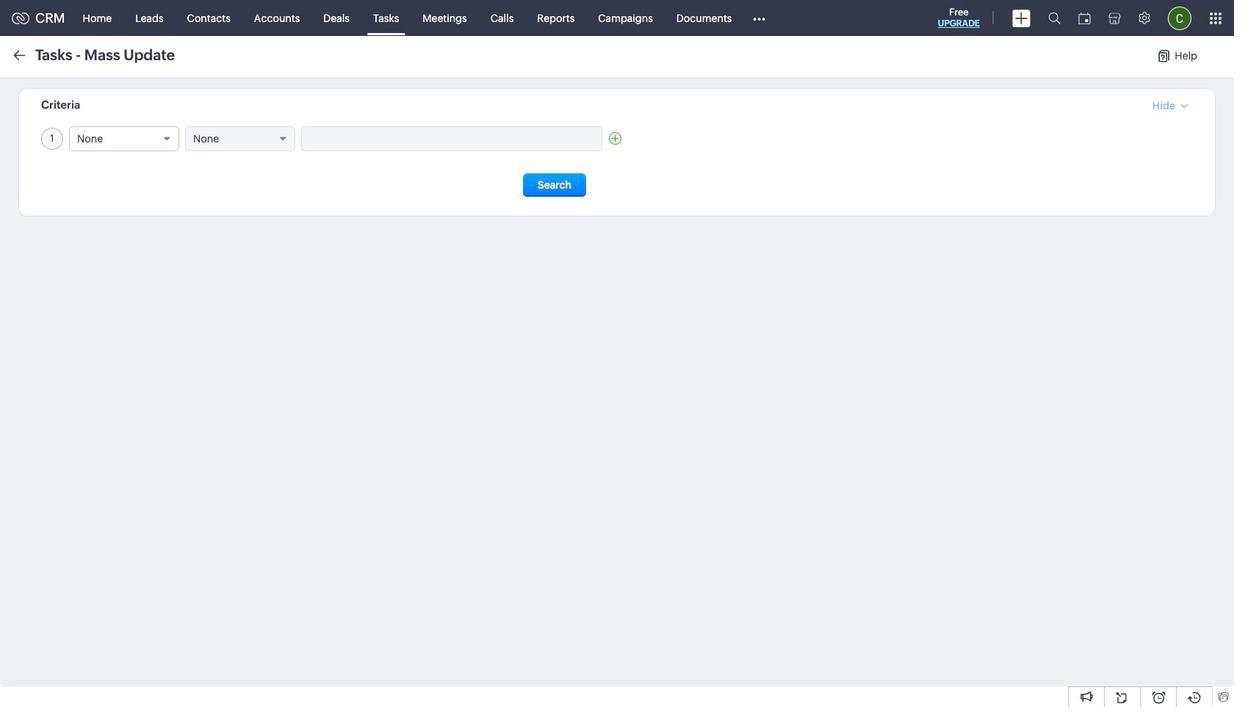 Task type: locate. For each thing, give the bounding box(es) containing it.
create menu image
[[1013, 9, 1031, 27]]

create menu element
[[1004, 0, 1040, 36]]

profile element
[[1160, 0, 1201, 36]]

None text field
[[302, 127, 602, 151]]

search element
[[1040, 0, 1070, 36]]

profile image
[[1169, 6, 1192, 30]]



Task type: describe. For each thing, give the bounding box(es) containing it.
Other Modules field
[[744, 6, 776, 30]]

logo image
[[12, 12, 29, 24]]

search image
[[1049, 12, 1061, 24]]

calendar image
[[1079, 12, 1091, 24]]



Task type: vqa. For each thing, say whether or not it's contained in the screenshot.
the Other Modules field
yes



